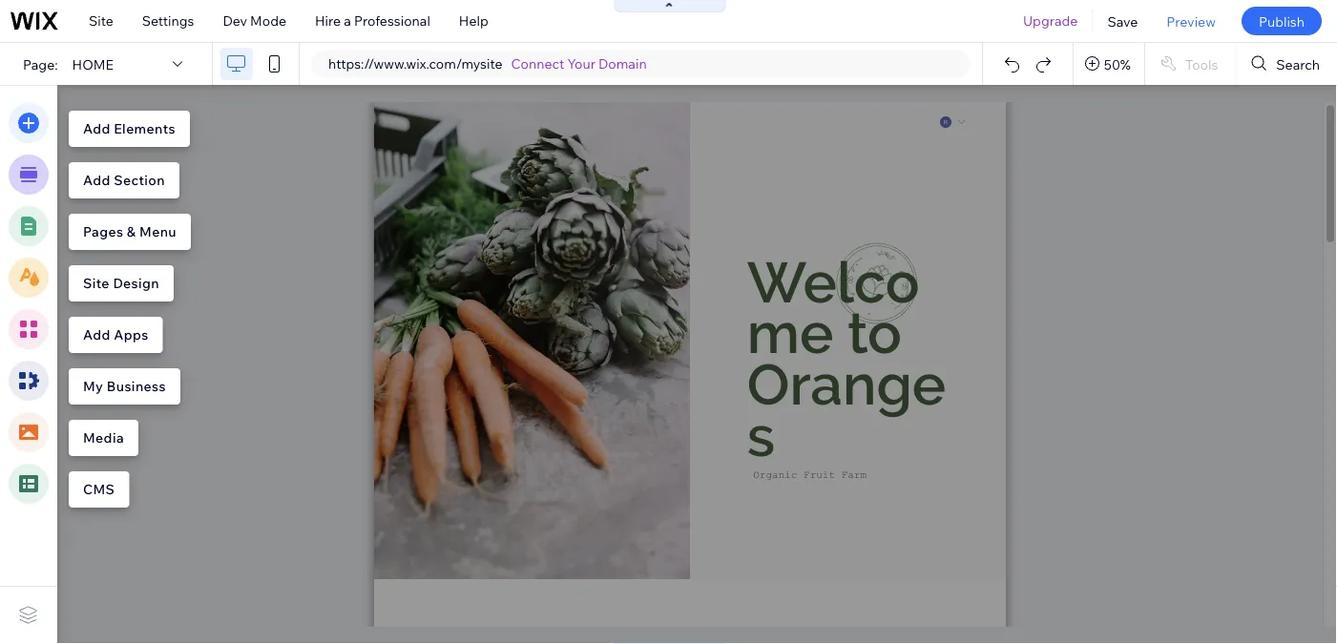 Task type: describe. For each thing, give the bounding box(es) containing it.
50% button
[[1073, 43, 1144, 85]]

50%
[[1104, 56, 1131, 72]]

professional
[[354, 12, 430, 29]]

dev
[[223, 12, 247, 29]]

add elements
[[83, 120, 176, 137]]

add apps
[[83, 326, 148, 343]]

home
[[72, 56, 113, 72]]

tools
[[1185, 56, 1218, 72]]

site design
[[83, 275, 159, 292]]

preview
[[1166, 13, 1216, 29]]

menu
[[139, 223, 177, 240]]

settings
[[142, 12, 194, 29]]

add for add elements
[[83, 120, 110, 137]]

domain
[[598, 55, 647, 72]]

section
[[114, 172, 165, 188]]

mode
[[250, 12, 286, 29]]

elements
[[114, 120, 176, 137]]

tools button
[[1145, 43, 1235, 85]]

pages
[[83, 223, 123, 240]]

cms
[[83, 481, 115, 498]]

preview button
[[1152, 0, 1230, 42]]

search button
[[1236, 43, 1337, 85]]

upgrade
[[1023, 12, 1078, 29]]

add section
[[83, 172, 165, 188]]

publish button
[[1241, 7, 1322, 35]]



Task type: vqa. For each thing, say whether or not it's contained in the screenshot.
Site for Site Design
yes



Task type: locate. For each thing, give the bounding box(es) containing it.
site for site
[[89, 12, 113, 29]]

1 vertical spatial site
[[83, 275, 110, 292]]

1 add from the top
[[83, 120, 110, 137]]

design
[[113, 275, 159, 292]]

pages & menu
[[83, 223, 177, 240]]

https://www.wix.com/mysite connect your domain
[[328, 55, 647, 72]]

connect
[[511, 55, 564, 72]]

add for add apps
[[83, 326, 110, 343]]

add left the section
[[83, 172, 110, 188]]

business
[[107, 378, 166, 395]]

https://www.wix.com/mysite
[[328, 55, 502, 72]]

apps
[[114, 326, 148, 343]]

hire
[[315, 12, 341, 29]]

save
[[1107, 13, 1138, 29]]

add for add section
[[83, 172, 110, 188]]

add left apps
[[83, 326, 110, 343]]

2 vertical spatial add
[[83, 326, 110, 343]]

site left design
[[83, 275, 110, 292]]

hire a professional
[[315, 12, 430, 29]]

my
[[83, 378, 103, 395]]

site
[[89, 12, 113, 29], [83, 275, 110, 292]]

media
[[83, 429, 124, 446]]

search
[[1276, 56, 1320, 72]]

my business
[[83, 378, 166, 395]]

0 vertical spatial add
[[83, 120, 110, 137]]

site for site design
[[83, 275, 110, 292]]

0 vertical spatial site
[[89, 12, 113, 29]]

site up home
[[89, 12, 113, 29]]

publish
[[1259, 13, 1305, 29]]

save button
[[1093, 0, 1152, 42]]

help
[[459, 12, 488, 29]]

dev mode
[[223, 12, 286, 29]]

2 add from the top
[[83, 172, 110, 188]]

&
[[127, 223, 136, 240]]

your
[[567, 55, 595, 72]]

add
[[83, 120, 110, 137], [83, 172, 110, 188], [83, 326, 110, 343]]

add left elements
[[83, 120, 110, 137]]

1 vertical spatial add
[[83, 172, 110, 188]]

a
[[344, 12, 351, 29]]

3 add from the top
[[83, 326, 110, 343]]



